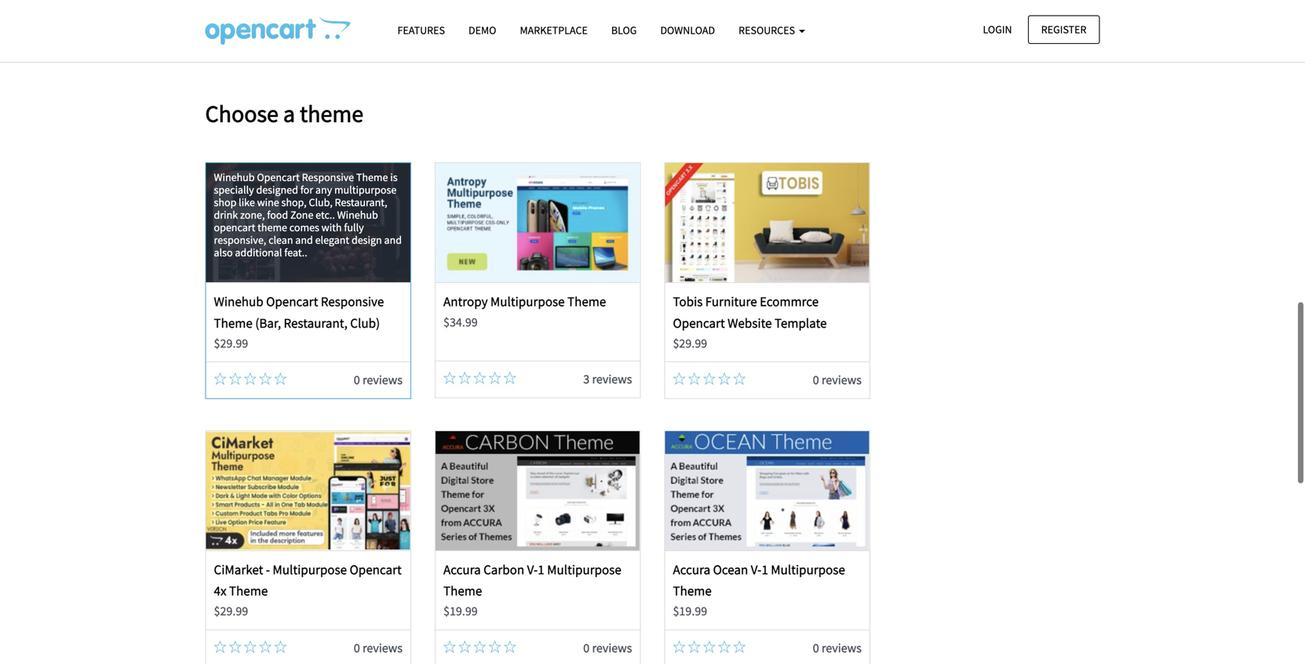 Task type: locate. For each thing, give the bounding box(es) containing it.
2 1 from the left
[[762, 562, 768, 578]]

also
[[214, 246, 233, 260]]

$29.99 down winehub opencart responsive theme (bar, restaurant, club) link
[[214, 336, 248, 352]]

opencart inside "winehub opencart responsive theme (bar, restaurant, club) $29.99"
[[266, 294, 318, 310]]

1 horizontal spatial v-
[[751, 562, 762, 578]]

$29.99 inside cimarket - multipurpose opencart 4x theme $29.99
[[214, 604, 248, 620]]

accura inside accura ocean v-1 multipurpose theme $19.99
[[673, 562, 711, 578]]

furniture
[[706, 294, 757, 310]]

1 right ocean
[[762, 562, 768, 578]]

winehub opencart responsive theme is specially designed for any multipurpose shop like wine shop, club, restaurant, drink zone, food zone etc.. winehub opencart theme comes with fully responsive, clean and elegant design and also additional feat..
[[214, 171, 402, 260]]

winehub opencart responsive theme (bar, restaurant, club) image
[[206, 163, 410, 283]]

v- for carbon
[[527, 562, 538, 578]]

ecommrce
[[760, 294, 819, 310]]

$29.99 inside tobis furniture ecommrce opencart website template $29.99
[[673, 336, 707, 352]]

multipurpose inside accura ocean v-1 multipurpose theme $19.99
[[771, 562, 845, 578]]

theme right the a
[[300, 99, 364, 129]]

$29.99 down 4x
[[214, 604, 248, 620]]

a
[[283, 99, 295, 129]]

v- right carbon
[[527, 562, 538, 578]]

reviews for antropy multipurpose theme
[[592, 372, 632, 388]]

winehub
[[214, 171, 255, 185], [337, 208, 378, 222], [214, 294, 264, 310]]

cimarket - multipurpose opencart 4x theme $29.99
[[214, 562, 402, 620]]

accura left ocean
[[673, 562, 711, 578]]

template
[[775, 315, 827, 332]]

opencart - downloads image
[[205, 16, 350, 45]]

v- right ocean
[[751, 562, 762, 578]]

1 v- from the left
[[527, 562, 538, 578]]

1 vertical spatial restaurant,
[[284, 315, 348, 332]]

0 horizontal spatial accura
[[444, 562, 481, 578]]

0 reviews
[[354, 373, 403, 388], [813, 373, 862, 388], [354, 641, 403, 656], [583, 641, 632, 656], [813, 641, 862, 656]]

multipurpose
[[491, 294, 565, 310], [273, 562, 347, 578], [547, 562, 622, 578], [771, 562, 845, 578]]

is
[[390, 171, 398, 185]]

$29.99 down tobis
[[673, 336, 707, 352]]

restaurant, right (bar,
[[284, 315, 348, 332]]

tobis furniture ecommrce opencart website template $29.99
[[673, 294, 827, 352]]

accura left carbon
[[444, 562, 481, 578]]

0 horizontal spatial theme
[[258, 221, 287, 235]]

2 accura from the left
[[673, 562, 711, 578]]

$19.99 down accura ocean v-1 multipurpose theme link
[[673, 604, 707, 620]]

restaurant, up fully
[[335, 196, 387, 210]]

opencart inside cimarket - multipurpose opencart 4x theme $29.99
[[350, 562, 402, 578]]

theme inside accura carbon v-1 multipurpose theme $19.99
[[444, 583, 482, 600]]

0 vertical spatial winehub
[[214, 171, 255, 185]]

tobis furniture ecommrce opencart website template image
[[665, 163, 870, 283]]

1 right carbon
[[538, 562, 545, 578]]

accura
[[444, 562, 481, 578], [673, 562, 711, 578]]

responsive up club)
[[321, 294, 384, 310]]

1 for carbon
[[538, 562, 545, 578]]

3 reviews
[[583, 372, 632, 388]]

0 horizontal spatial $19.99
[[444, 604, 478, 620]]

and right clean
[[295, 233, 313, 247]]

$29.99 for tobis furniture ecommrce opencart website template
[[673, 336, 707, 352]]

restaurant,
[[335, 196, 387, 210], [284, 315, 348, 332]]

1
[[538, 562, 545, 578], [762, 562, 768, 578]]

additional
[[235, 246, 282, 260]]

antropy
[[444, 294, 488, 310]]

v- inside accura ocean v-1 multipurpose theme $19.99
[[751, 562, 762, 578]]

download link
[[649, 16, 727, 44]]

accura ocean v-1 multipurpose theme link
[[673, 562, 845, 600]]

1 and from the left
[[295, 233, 313, 247]]

zone
[[290, 208, 314, 222]]

0 reviews for accura ocean v-1 multipurpose theme
[[813, 641, 862, 656]]

2 v- from the left
[[751, 562, 762, 578]]

1 for ocean
[[762, 562, 768, 578]]

winehub inside "winehub opencart responsive theme (bar, restaurant, club) $29.99"
[[214, 294, 264, 310]]

0 horizontal spatial 1
[[538, 562, 545, 578]]

fully
[[344, 221, 364, 235]]

antropy multipurpose theme image
[[436, 163, 640, 283]]

multipurpose
[[334, 183, 397, 197]]

0 horizontal spatial and
[[295, 233, 313, 247]]

1 $19.99 from the left
[[444, 604, 478, 620]]

1 vertical spatial theme
[[258, 221, 287, 235]]

0 vertical spatial theme
[[300, 99, 364, 129]]

1 horizontal spatial accura
[[673, 562, 711, 578]]

cimarket - multipurpose opencart 4x theme image
[[206, 432, 410, 551]]

winehub up (bar,
[[214, 294, 264, 310]]

accura ocean v-1 multipurpose theme image
[[665, 432, 870, 551]]

reviews
[[363, 31, 403, 46], [592, 31, 632, 46], [592, 372, 632, 388], [363, 373, 403, 388], [822, 373, 862, 388], [363, 641, 403, 656], [592, 641, 632, 656], [822, 641, 862, 656]]

responsive inside "winehub opencart responsive theme (bar, restaurant, club) $29.99"
[[321, 294, 384, 310]]

carbon
[[484, 562, 525, 578]]

winehub down the multipurpose
[[337, 208, 378, 222]]

0 vertical spatial restaurant,
[[335, 196, 387, 210]]

0
[[354, 373, 360, 388], [813, 373, 819, 388], [354, 641, 360, 656], [583, 641, 590, 656], [813, 641, 819, 656]]

tobis
[[673, 294, 703, 310]]

drink
[[214, 208, 238, 222]]

with
[[322, 221, 342, 235]]

demo link
[[457, 16, 508, 44]]

1 inside accura carbon v-1 multipurpose theme $19.99
[[538, 562, 545, 578]]

resources link
[[727, 16, 817, 44]]

responsive inside winehub opencart responsive theme is specially designed for any multipurpose shop like wine shop, club, restaurant, drink zone, food zone etc.. winehub opencart theme comes with fully responsive, clean and elegant design and also additional feat..
[[302, 171, 354, 185]]

and
[[295, 233, 313, 247], [384, 233, 402, 247]]

accura carbon v-1 multipurpose theme link
[[444, 562, 622, 600]]

shop
[[214, 196, 237, 210]]

2 $19.99 from the left
[[673, 604, 707, 620]]

winehub opencart responsive theme (bar, restaurant, club) $29.99
[[214, 294, 384, 352]]

$19.99
[[444, 604, 478, 620], [673, 604, 707, 620]]

1 horizontal spatial and
[[384, 233, 402, 247]]

winehub opencart responsive theme is specially designed for any multipurpose shop like wine shop, club, restaurant, drink zone, food zone etc.. winehub opencart theme comes with fully responsive, clean and elegant design and also additional feat.. link
[[206, 163, 411, 283]]

2 vertical spatial winehub
[[214, 294, 264, 310]]

responsive up club,
[[302, 171, 354, 185]]

$19.99 inside accura carbon v-1 multipurpose theme $19.99
[[444, 604, 478, 620]]

comes
[[289, 221, 319, 235]]

reviews for accura carbon v-1 multipurpose theme
[[592, 641, 632, 656]]

$19.99 for accura carbon v-1 multipurpose theme
[[444, 604, 478, 620]]

and right design
[[384, 233, 402, 247]]

1 horizontal spatial 1
[[762, 562, 768, 578]]

0 for cimarket - multipurpose opencart 4x theme
[[354, 641, 360, 656]]

theme
[[300, 99, 364, 129], [258, 221, 287, 235]]

1 1 from the left
[[538, 562, 545, 578]]

theme down wine
[[258, 221, 287, 235]]

star light o image
[[673, 30, 686, 43], [229, 31, 242, 44], [244, 31, 257, 44], [474, 31, 486, 44], [474, 372, 486, 385], [489, 372, 501, 385], [214, 373, 226, 386], [244, 373, 257, 386], [274, 373, 287, 386], [673, 373, 686, 386], [688, 373, 701, 386], [718, 373, 731, 386], [214, 641, 226, 654], [444, 641, 456, 654], [459, 641, 471, 654], [474, 641, 486, 654], [673, 641, 686, 654], [733, 641, 746, 654]]

$19.99 down accura carbon v-1 multipurpose theme "link"
[[444, 604, 478, 620]]

v-
[[527, 562, 538, 578], [751, 562, 762, 578]]

restaurant, inside "winehub opencart responsive theme (bar, restaurant, club) $29.99"
[[284, 315, 348, 332]]

winehub up shop
[[214, 171, 255, 185]]

shop,
[[281, 196, 307, 210]]

1 accura from the left
[[444, 562, 481, 578]]

responsive for club)
[[321, 294, 384, 310]]

0 horizontal spatial v-
[[527, 562, 538, 578]]

star light o image
[[688, 30, 701, 43], [703, 30, 716, 43], [214, 31, 226, 44], [259, 31, 272, 44], [444, 31, 456, 44], [459, 31, 471, 44], [489, 31, 501, 44], [444, 372, 456, 385], [459, 372, 471, 385], [504, 372, 516, 385], [229, 373, 242, 386], [259, 373, 272, 386], [703, 373, 716, 386], [733, 373, 746, 386], [229, 641, 242, 654], [244, 641, 257, 654], [259, 641, 272, 654], [274, 641, 287, 654], [489, 641, 501, 654], [504, 641, 516, 654], [688, 641, 701, 654], [703, 641, 716, 654], [718, 641, 731, 654]]

winehub for specially
[[214, 171, 255, 185]]

7 reviews
[[583, 31, 632, 46]]

elegant
[[315, 233, 349, 247]]

0 vertical spatial responsive
[[302, 171, 354, 185]]

0 for accura ocean v-1 multipurpose theme
[[813, 641, 819, 656]]

-
[[266, 562, 270, 578]]

1 inside accura ocean v-1 multipurpose theme $19.99
[[762, 562, 768, 578]]

accura inside accura carbon v-1 multipurpose theme $19.99
[[444, 562, 481, 578]]

features
[[398, 23, 445, 37]]

theme
[[356, 171, 388, 185], [568, 294, 606, 310], [214, 315, 253, 332], [229, 583, 268, 600], [444, 583, 482, 600], [673, 583, 712, 600]]

0 for accura carbon v-1 multipurpose theme
[[583, 641, 590, 656]]

design
[[352, 233, 382, 247]]

1 horizontal spatial $19.99
[[673, 604, 707, 620]]

tobis furniture ecommrce opencart website template link
[[673, 294, 827, 332]]

1 vertical spatial responsive
[[321, 294, 384, 310]]

opencart
[[257, 171, 300, 185], [266, 294, 318, 310], [673, 315, 725, 332], [350, 562, 402, 578]]

$29.99
[[214, 336, 248, 352], [673, 336, 707, 352], [214, 604, 248, 620]]

theme inside accura ocean v-1 multipurpose theme $19.99
[[673, 583, 712, 600]]

reviews for cimarket - multipurpose opencart 4x theme
[[363, 641, 403, 656]]

responsive
[[302, 171, 354, 185], [321, 294, 384, 310]]

club,
[[309, 196, 333, 210]]

4x
[[214, 583, 226, 600]]

$19.99 inside accura ocean v-1 multipurpose theme $19.99
[[673, 604, 707, 620]]

opencart inside tobis furniture ecommrce opencart website template $29.99
[[673, 315, 725, 332]]

marketplace link
[[508, 16, 600, 44]]

v- inside accura carbon v-1 multipurpose theme $19.99
[[527, 562, 538, 578]]



Task type: describe. For each thing, give the bounding box(es) containing it.
download
[[661, 23, 715, 37]]

cimarket
[[214, 562, 263, 578]]

1 horizontal spatial theme
[[300, 99, 364, 129]]

blog
[[611, 23, 637, 37]]

$19.99 for accura ocean v-1 multipurpose theme
[[673, 604, 707, 620]]

theme inside "winehub opencart responsive theme (bar, restaurant, club) $29.99"
[[214, 315, 253, 332]]

antropy multipurpose theme $34.99
[[444, 294, 606, 330]]

designed
[[256, 183, 298, 197]]

any
[[315, 183, 332, 197]]

0 for tobis furniture ecommrce opencart website template
[[813, 373, 819, 388]]

demo
[[469, 23, 496, 37]]

multipurpose inside cimarket - multipurpose opencart 4x theme $29.99
[[273, 562, 347, 578]]

multipurpose inside antropy multipurpose theme $34.99
[[491, 294, 565, 310]]

website
[[728, 315, 772, 332]]

blog link
[[600, 16, 649, 44]]

multipurpose inside accura carbon v-1 multipurpose theme $19.99
[[547, 562, 622, 578]]

$29.99 inside "winehub opencart responsive theme (bar, restaurant, club) $29.99"
[[214, 336, 248, 352]]

choose
[[205, 99, 279, 129]]

(bar,
[[255, 315, 281, 332]]

login link
[[970, 15, 1026, 44]]

resources
[[739, 23, 797, 37]]

register
[[1042, 22, 1087, 37]]

0 for winehub opencart responsive theme (bar, restaurant, club)
[[354, 373, 360, 388]]

accura carbon v-1 multipurpose theme $19.99
[[444, 562, 622, 620]]

v- for ocean
[[751, 562, 762, 578]]

2 and from the left
[[384, 233, 402, 247]]

specially
[[214, 183, 254, 197]]

accura for accura ocean v-1 multipurpose theme
[[673, 562, 711, 578]]

food
[[267, 208, 288, 222]]

antropy multipurpose theme link
[[444, 294, 606, 310]]

reviews for accura ocean v-1 multipurpose theme
[[822, 641, 862, 656]]

0 reviews for winehub opencart responsive theme (bar, restaurant, club)
[[354, 373, 403, 388]]

1 vertical spatial winehub
[[337, 208, 378, 222]]

7
[[583, 31, 590, 46]]

theme inside antropy multipurpose theme $34.99
[[568, 294, 606, 310]]

ocean
[[713, 562, 748, 578]]

winehub for restaurant,
[[214, 294, 264, 310]]

accura ocean v-1 multipurpose theme $19.99
[[673, 562, 845, 620]]

0 reviews for tobis furniture ecommrce opencart website template
[[813, 373, 862, 388]]

like
[[239, 196, 255, 210]]

reviews for tobis furniture ecommrce opencart website template
[[822, 373, 862, 388]]

0 reviews for accura carbon v-1 multipurpose theme
[[583, 641, 632, 656]]

opencart inside winehub opencart responsive theme is specially designed for any multipurpose shop like wine shop, club, restaurant, drink zone, food zone etc.. winehub opencart theme comes with fully responsive, clean and elegant design and also additional feat..
[[257, 171, 300, 185]]

responsive for designed
[[302, 171, 354, 185]]

theme inside winehub opencart responsive theme is specially designed for any multipurpose shop like wine shop, club, restaurant, drink zone, food zone etc.. winehub opencart theme comes with fully responsive, clean and elegant design and also additional feat..
[[356, 171, 388, 185]]

theme inside winehub opencart responsive theme is specially designed for any multipurpose shop like wine shop, club, restaurant, drink zone, food zone etc.. winehub opencart theme comes with fully responsive, clean and elegant design and also additional feat..
[[258, 221, 287, 235]]

etc..
[[316, 208, 335, 222]]

feat..
[[284, 246, 307, 260]]

choose a theme
[[205, 99, 364, 129]]

$34.99
[[444, 315, 478, 330]]

opencart
[[214, 221, 255, 235]]

reviews for winehub opencart responsive theme (bar, restaurant, club)
[[363, 373, 403, 388]]

restaurant, inside winehub opencart responsive theme is specially designed for any multipurpose shop like wine shop, club, restaurant, drink zone, food zone etc.. winehub opencart theme comes with fully responsive, clean and elegant design and also additional feat..
[[335, 196, 387, 210]]

cimarket - multipurpose opencart 4x theme link
[[214, 562, 402, 600]]

winehub opencart responsive theme (bar, restaurant, club) link
[[214, 294, 384, 332]]

411 reviews
[[341, 31, 403, 46]]

accura for accura carbon v-1 multipurpose theme
[[444, 562, 481, 578]]

clean
[[269, 233, 293, 247]]

club)
[[350, 315, 380, 332]]

wine
[[257, 196, 279, 210]]

features link
[[386, 16, 457, 44]]

marketplace
[[520, 23, 588, 37]]

0 reviews for cimarket - multipurpose opencart 4x theme
[[354, 641, 403, 656]]

login
[[983, 22, 1012, 37]]

zone,
[[240, 208, 265, 222]]

register link
[[1028, 15, 1100, 44]]

$29.99 for cimarket - multipurpose opencart 4x theme
[[214, 604, 248, 620]]

411
[[341, 31, 360, 46]]

for
[[300, 183, 313, 197]]

accura carbon v-1 multipurpose theme image
[[436, 432, 640, 551]]

3
[[583, 372, 590, 388]]

responsive,
[[214, 233, 266, 247]]

theme inside cimarket - multipurpose opencart 4x theme $29.99
[[229, 583, 268, 600]]



Task type: vqa. For each thing, say whether or not it's contained in the screenshot.
comes
yes



